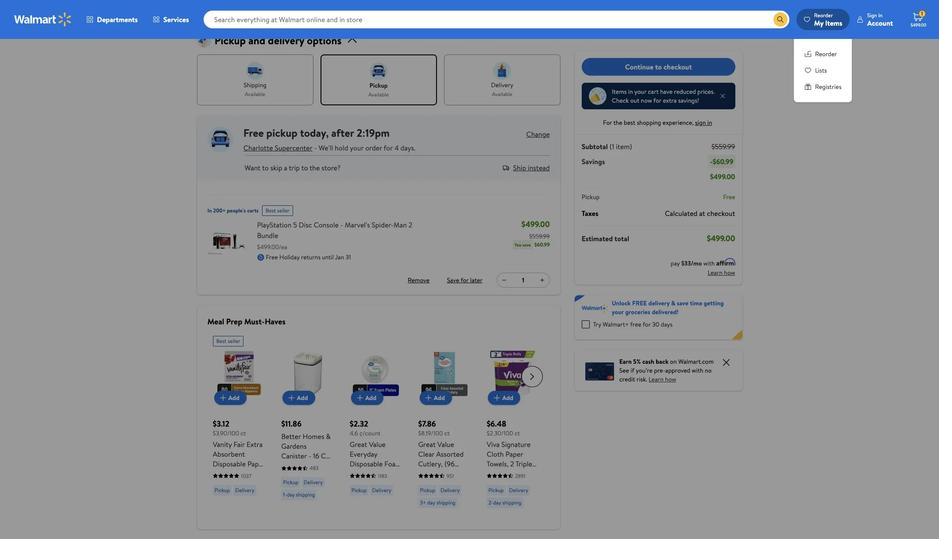 Task type: vqa. For each thing, say whether or not it's contained in the screenshot.
2-day shipping
yes



Task type: describe. For each thing, give the bounding box(es) containing it.
square
[[308, 461, 329, 471]]

signature
[[502, 440, 531, 450]]

lists
[[816, 66, 827, 75]]

save
[[447, 276, 460, 285]]

0 vertical spatial the
[[614, 118, 623, 127]]

store?
[[322, 163, 341, 173]]

account
[[868, 18, 894, 28]]

day for $11.86
[[287, 491, 295, 499]]

$8.19/100
[[418, 429, 443, 438]]

best inside alert
[[266, 207, 276, 215]]

in,
[[377, 469, 385, 479]]

2-day shipping
[[489, 499, 522, 507]]

gardens
[[281, 442, 307, 452]]

man
[[394, 220, 407, 230]]

disposable inside $3.12 $3.90/100 ct vanity fair extra absorbent disposable paper napkins, white, 80 count
[[213, 459, 246, 469]]

save inside $499.00 $559.99 you save $60.99
[[523, 242, 531, 248]]

disposable inside $2.32 4.6 ¢/count great value everyday disposable foam plates, 9 in, 50 ct
[[350, 459, 383, 469]]

viva
[[487, 440, 500, 450]]

- inside $11.86 better homes & gardens canister - 16 cup flip-tite square food storage container
[[309, 452, 311, 461]]

savings
[[582, 157, 605, 167]]

continue
[[625, 62, 654, 72]]

$7.86 $8.19/100 ct great value clear assorted cutlery, (96 pieces)
[[418, 419, 464, 479]]

tite
[[295, 461, 307, 471]]

delivery for pickup
[[268, 33, 305, 48]]

affirm image
[[717, 258, 736, 266]]

remove button
[[405, 273, 433, 288]]

pickup inside $3.12 group
[[215, 487, 230, 494]]

shipping for 2-day shipping
[[503, 499, 522, 507]]

$3.12 $3.90/100 ct vanity fair extra absorbent disposable paper napkins, white, 80 count
[[213, 419, 265, 489]]

sheets
[[516, 469, 537, 479]]

add to cart image inside "$7.86" group
[[423, 393, 434, 404]]

Try Walmart+ free for 30 days checkbox
[[582, 321, 590, 329]]

plates,
[[350, 469, 370, 479]]

storage
[[299, 471, 323, 481]]

1 vertical spatial learn how
[[649, 375, 677, 384]]

for the best shopping experience, sign in
[[603, 118, 713, 127]]

in inside alert
[[208, 207, 212, 215]]

taxes
[[582, 209, 599, 218]]

ct inside $2.32 4.6 ¢/count great value everyday disposable foam plates, 9 in, 50 ct
[[396, 469, 402, 479]]

add for 1183
[[366, 394, 377, 403]]

$2.32
[[350, 419, 368, 430]]

ship instead
[[513, 163, 550, 173]]

cart_gic_illustration image
[[197, 33, 211, 47]]

free pickup today, after 2:19pm
[[244, 126, 390, 141]]

pieces)
[[418, 469, 440, 479]]

sign
[[868, 11, 878, 19]]

seller inside alert
[[277, 207, 290, 215]]

your inside items in your cart have reduced prices. check out now for extra savings!
[[635, 87, 647, 96]]

$559.99 inside $499.00 $559.99 you save $60.99
[[529, 232, 550, 241]]

delivery for unlock
[[649, 299, 670, 308]]

pickup inside pickup available
[[370, 81, 388, 90]]

1-day shipping
[[283, 491, 315, 499]]

walmart.com
[[679, 358, 714, 366]]

we'll
[[319, 143, 333, 153]]

1 horizontal spatial in
[[708, 118, 713, 127]]

5
[[293, 220, 297, 230]]

add button inside $6.48 group
[[488, 391, 521, 406]]

free for free pickup today, after 2:19pm
[[244, 126, 264, 141]]

holiday
[[280, 253, 300, 262]]

delivered!
[[652, 308, 679, 317]]

delivery inside $3.12 group
[[235, 487, 255, 494]]

9
[[372, 469, 376, 479]]

registries link
[[805, 82, 842, 92]]

a
[[284, 163, 287, 173]]

$6.48 group
[[487, 333, 540, 512]]

see if you're pre-approved with no credit risk.
[[620, 366, 712, 384]]

delivery for $2.32
[[372, 487, 392, 494]]

value for $2.32
[[369, 440, 386, 450]]

to for want
[[262, 163, 269, 173]]

playstation 5 disc console - marvel's spider-man 2 bundle $499.00/ea
[[257, 220, 413, 252]]

cart (1 item)
[[197, 8, 253, 23]]

shipping available
[[244, 81, 267, 98]]

seller inside $3.12 group
[[228, 338, 240, 345]]

0 vertical spatial $60.99
[[713, 157, 734, 167]]

options
[[307, 33, 342, 48]]

reorder my items
[[815, 11, 843, 28]]

- left we'll
[[314, 143, 317, 153]]

1 horizontal spatial learn
[[708, 268, 723, 277]]

walmart plus image
[[582, 304, 609, 313]]

in 200+ people's carts alert
[[208, 202, 259, 216]]

add inside $3.12 group
[[229, 394, 240, 403]]

add to cart image inside $6.48 group
[[492, 393, 503, 404]]

reorder for reorder
[[816, 50, 838, 58]]

1 horizontal spatial to
[[302, 163, 308, 173]]

on
[[670, 358, 677, 366]]

$33/mo
[[682, 259, 702, 268]]

delivery inside list
[[491, 81, 514, 89]]

clear
[[418, 450, 435, 459]]

calculated
[[665, 209, 698, 218]]

if
[[631, 366, 635, 375]]

search icon image
[[777, 16, 785, 23]]

trip
[[289, 163, 300, 173]]

0 horizontal spatial how
[[665, 375, 677, 384]]

items inside reorder my items
[[826, 18, 843, 28]]

walmart+
[[603, 320, 629, 329]]

for left 4
[[384, 143, 393, 153]]

free holiday returns until jan 31
[[266, 253, 351, 262]]

list containing shipping
[[197, 54, 561, 106]]

you
[[515, 242, 522, 248]]

in inside sign in account
[[879, 11, 883, 19]]

add for 483
[[297, 394, 308, 403]]

cloth
[[487, 450, 504, 459]]

disc
[[299, 220, 312, 230]]

unlock
[[612, 299, 631, 308]]

& for unlock
[[672, 299, 676, 308]]

(1 for subtotal
[[610, 142, 615, 152]]

and
[[249, 33, 266, 48]]

shipping for 3+ day shipping
[[437, 499, 456, 507]]

0 vertical spatial with
[[704, 259, 715, 268]]

great for $2.32
[[350, 440, 367, 450]]

1 vertical spatial learn
[[649, 375, 664, 384]]

2-
[[489, 499, 494, 507]]

walmart image
[[14, 12, 72, 27]]

see
[[620, 366, 630, 375]]

Walmart Site-Wide search field
[[204, 11, 790, 28]]

instead
[[528, 163, 550, 173]]

add button for 1183
[[351, 391, 384, 406]]

my
[[815, 18, 824, 28]]

better
[[281, 432, 301, 442]]

later
[[470, 276, 483, 285]]

pickup inside $6.48 group
[[489, 487, 504, 494]]

cash
[[643, 358, 655, 366]]

$2.32 group
[[350, 333, 402, 500]]

lists link
[[805, 66, 842, 75]]

playstation
[[257, 220, 292, 230]]

reorder for reorder my items
[[815, 11, 833, 19]]

shopping
[[637, 118, 662, 127]]

1183
[[378, 473, 387, 480]]

reorder link
[[805, 50, 842, 59]]

learn how link
[[649, 375, 677, 384]]

approved
[[666, 366, 691, 375]]

estimated
[[582, 234, 613, 243]]

save inside the unlock free delivery & save time getting your groceries delivered!
[[677, 299, 689, 308]]

per
[[487, 479, 497, 489]]

1 $499.00
[[911, 10, 927, 28]]

cup
[[321, 452, 334, 461]]

unlock free delivery & save time getting your groceries delivered!
[[612, 299, 724, 317]]

want
[[245, 163, 261, 173]]

0 horizontal spatial your
[[350, 143, 364, 153]]

playstation 5 disc console - marvel's spider-man 2 bundle, with add-on services, $499.00/ea, 1 in cart image
[[208, 220, 250, 262]]

pickup up taxes
[[582, 193, 600, 202]]

pre-
[[654, 366, 666, 375]]



Task type: locate. For each thing, give the bounding box(es) containing it.
0 vertical spatial seller
[[277, 207, 290, 215]]

1 horizontal spatial great
[[418, 440, 436, 450]]

services
[[164, 15, 189, 24]]

checkout for calculated at checkout
[[707, 209, 736, 218]]

change button
[[527, 129, 550, 139]]

0 horizontal spatial paper
[[248, 459, 265, 469]]

4 add to cart image from the left
[[492, 393, 503, 404]]

1-
[[283, 491, 287, 499]]

add button up $11.86
[[283, 391, 315, 406]]

canister
[[281, 452, 307, 461]]

1 horizontal spatial best seller
[[266, 207, 290, 215]]

best down meal at the left bottom of the page
[[216, 338, 227, 345]]

1 vertical spatial delivery
[[491, 81, 514, 89]]

in right sign
[[879, 11, 883, 19]]

console
[[314, 220, 339, 230]]

shipping for 1-day shipping
[[296, 491, 315, 499]]

delivery down intent image for delivery
[[491, 81, 514, 89]]

for left 30 on the bottom of page
[[643, 320, 651, 329]]

ct up signature
[[515, 429, 520, 438]]

3 add button from the left
[[351, 391, 384, 406]]

1 horizontal spatial disposable
[[350, 459, 383, 469]]

4 add button from the left
[[420, 391, 452, 406]]

add button inside $11.86 group
[[283, 391, 315, 406]]

to
[[656, 62, 662, 72], [262, 163, 269, 173], [302, 163, 308, 173]]

add to cart image inside $3.12 group
[[218, 393, 229, 404]]

haves
[[265, 316, 286, 328]]

you're
[[636, 366, 653, 375]]

delivery down 1037
[[235, 487, 255, 494]]

0 vertical spatial $559.99
[[712, 142, 736, 152]]

savings!
[[679, 96, 700, 105]]

1 horizontal spatial &
[[672, 299, 676, 308]]

1 vertical spatial 1
[[523, 276, 525, 285]]

shipping inside $6.48 group
[[503, 499, 522, 507]]

ct inside $3.12 $3.90/100 ct vanity fair extra absorbent disposable paper napkins, white, 80 count
[[241, 429, 246, 438]]

ship
[[513, 163, 527, 173]]

1 vertical spatial items
[[612, 87, 627, 96]]

vanity
[[213, 440, 232, 450]]

2 for playstation
[[409, 220, 413, 230]]

your right 'hold'
[[350, 143, 364, 153]]

2 disposable from the left
[[350, 459, 383, 469]]

1 vertical spatial save
[[677, 299, 689, 308]]

ct for $7.86
[[445, 429, 450, 438]]

great inside $2.32 4.6 ¢/count great value everyday disposable foam plates, 9 in, 50 ct
[[350, 440, 367, 450]]

1 horizontal spatial value
[[438, 440, 454, 450]]

paper inside $3.12 $3.90/100 ct vanity fair extra absorbent disposable paper napkins, white, 80 count
[[248, 459, 265, 469]]

available down intent image for delivery
[[492, 90, 513, 98]]

0 vertical spatial in
[[879, 11, 883, 19]]

0 horizontal spatial 2
[[409, 220, 413, 230]]

save left time
[[677, 299, 689, 308]]

reduced price image
[[589, 87, 607, 105]]

must-
[[244, 316, 265, 328]]

paper up 1037
[[248, 459, 265, 469]]

getting
[[704, 299, 724, 308]]

delivery inside the unlock free delivery & save time getting your groceries delivered!
[[649, 299, 670, 308]]

to right continue
[[656, 62, 662, 72]]

1 vertical spatial &
[[326, 432, 331, 442]]

ct up the fair
[[241, 429, 246, 438]]

1 vertical spatial how
[[665, 375, 677, 384]]

for
[[654, 96, 662, 105], [384, 143, 393, 153], [461, 276, 469, 285], [643, 320, 651, 329]]

continue to checkout
[[625, 62, 692, 72]]

- down sign in link
[[711, 157, 713, 167]]

add to cart image up $11.86
[[286, 393, 297, 404]]

pickup down intent image for pickup
[[370, 81, 388, 90]]

1 vertical spatial free
[[724, 193, 736, 202]]

pay
[[671, 259, 680, 268]]

day down the container
[[287, 491, 295, 499]]

checkout inside button
[[664, 62, 692, 72]]

0 horizontal spatial checkout
[[664, 62, 692, 72]]

add inside $6.48 group
[[503, 394, 514, 403]]

2891
[[515, 473, 526, 480]]

2 horizontal spatial free
[[724, 193, 736, 202]]

1 horizontal spatial $559.99
[[712, 142, 736, 152]]

calculated at checkout
[[665, 209, 736, 218]]

delivery inside "$2.32" group
[[372, 487, 392, 494]]

1 add button from the left
[[214, 391, 247, 406]]

ct inside $7.86 $8.19/100 ct great value clear assorted cutlery, (96 pieces)
[[445, 429, 450, 438]]

free up charlotte
[[244, 126, 264, 141]]

shipping down the container
[[296, 491, 315, 499]]

0 horizontal spatial value
[[369, 440, 386, 450]]

0 horizontal spatial to
[[262, 163, 269, 173]]

delivery
[[304, 479, 323, 487], [235, 487, 255, 494], [372, 487, 392, 494], [441, 487, 460, 494], [509, 487, 529, 494]]

add for delivery
[[434, 394, 445, 403]]

1 add from the left
[[229, 394, 240, 403]]

your inside the unlock free delivery & save time getting your groceries delivered!
[[612, 308, 624, 317]]

1 vertical spatial item)
[[616, 142, 633, 152]]

how down on
[[665, 375, 677, 384]]

add inside "$2.32" group
[[366, 394, 377, 403]]

best seller down prep
[[216, 338, 240, 345]]

with left affirm icon
[[704, 259, 715, 268]]

0 vertical spatial (1
[[219, 8, 226, 23]]

1 vertical spatial in
[[708, 118, 713, 127]]

day inside "$7.86" group
[[428, 499, 435, 507]]

add up $7.86 at the bottom of the page
[[434, 394, 445, 403]]

1 vertical spatial the
[[310, 163, 320, 173]]

free up calculated at checkout
[[724, 193, 736, 202]]

ct right $8.19/100
[[445, 429, 450, 438]]

5%
[[634, 358, 641, 366]]

-
[[314, 143, 317, 153], [711, 157, 713, 167], [341, 220, 343, 230], [309, 452, 311, 461]]

$60.99
[[713, 157, 734, 167], [535, 241, 550, 249]]

1 horizontal spatial seller
[[277, 207, 290, 215]]

0 horizontal spatial 1
[[523, 276, 525, 285]]

1 vertical spatial pickup
[[267, 126, 298, 141]]

with inside see if you're pre-approved with no credit risk.
[[692, 366, 704, 375]]

value inside $7.86 $8.19/100 ct great value clear assorted cutlery, (96 pieces)
[[438, 440, 454, 450]]

flip-
[[281, 461, 295, 471]]

delivery right free
[[649, 299, 670, 308]]

for right now
[[654, 96, 662, 105]]

2 add from the left
[[297, 394, 308, 403]]

2 horizontal spatial available
[[492, 90, 513, 98]]

0 horizontal spatial pickup
[[267, 126, 298, 141]]

pickup inside "$7.86" group
[[420, 487, 436, 494]]

learn down affirm icon
[[708, 268, 723, 277]]

pickup down napkins,
[[215, 487, 230, 494]]

have
[[661, 87, 673, 96]]

add up $6.48
[[503, 394, 514, 403]]

add to cart image up $7.86 at the bottom of the page
[[423, 393, 434, 404]]

$11.86 group
[[281, 333, 334, 504]]

& inside the unlock free delivery & save time getting your groceries delivered!
[[672, 299, 676, 308]]

banner containing unlock free delivery & save time getting your groceries delivered!
[[575, 296, 743, 340]]

$2.30/100
[[487, 429, 513, 438]]

2 right 'man' on the top left of the page
[[409, 220, 413, 230]]

1 horizontal spatial learn how
[[708, 268, 736, 277]]

$3.12 group
[[213, 333, 265, 500]]

(1 right cart
[[219, 8, 226, 23]]

0 vertical spatial reorder
[[815, 11, 833, 19]]

in left 200+
[[208, 207, 212, 215]]

list
[[197, 54, 561, 106]]

2 great from the left
[[418, 440, 436, 450]]

try walmart+ free for 30 days
[[594, 320, 673, 329]]

$60.99 right 'you'
[[535, 241, 550, 249]]

days.
[[401, 143, 416, 153]]

sign in account
[[868, 11, 894, 28]]

0 horizontal spatial delivery
[[268, 33, 305, 48]]

value down ¢/count
[[369, 440, 386, 450]]

add inside $11.86 group
[[297, 394, 308, 403]]

remove
[[408, 276, 430, 285]]

the right for
[[614, 118, 623, 127]]

increase quantity playstation 5 disc console - marvel's spider-man 2 bundle, current quantity 1 image
[[539, 277, 546, 284]]

no
[[705, 366, 712, 375]]

day
[[287, 491, 295, 499], [428, 499, 435, 507], [494, 499, 501, 507]]

count
[[223, 479, 242, 489]]

1 vertical spatial (1
[[610, 142, 615, 152]]

0 horizontal spatial learn
[[649, 375, 664, 384]]

1 horizontal spatial available
[[369, 91, 389, 98]]

0 horizontal spatial &
[[326, 432, 331, 442]]

day inside $6.48 group
[[494, 499, 501, 507]]

seller down prep
[[228, 338, 240, 345]]

$11.86 better homes & gardens canister - 16 cup flip-tite square food storage container
[[281, 419, 334, 491]]

until
[[322, 253, 334, 262]]

the
[[614, 118, 623, 127], [310, 163, 320, 173]]

delivery inside "$7.86" group
[[441, 487, 460, 494]]

0 horizontal spatial (1
[[219, 8, 226, 23]]

add to cart image inside $11.86 group
[[286, 393, 297, 404]]

delivery inside $6.48 group
[[509, 487, 529, 494]]

2:19pm
[[357, 126, 390, 141]]

reorder up reorder link
[[815, 11, 833, 19]]

& right "homes"
[[326, 432, 331, 442]]

1 horizontal spatial paper
[[506, 450, 523, 459]]

1 horizontal spatial items
[[826, 18, 843, 28]]

4
[[395, 143, 399, 153]]

best inside $3.12 group
[[216, 338, 227, 345]]

0 vertical spatial free
[[244, 126, 264, 141]]

best seller alert
[[262, 202, 293, 216]]

to inside button
[[656, 62, 662, 72]]

ct for $3.12
[[241, 429, 246, 438]]

¢/count
[[360, 429, 381, 438]]

add button up $7.86 at the bottom of the page
[[420, 391, 452, 406]]

1 horizontal spatial delivery
[[491, 81, 514, 89]]

item) up and
[[229, 8, 253, 23]]

0 horizontal spatial items
[[612, 87, 627, 96]]

with left no
[[692, 366, 704, 375]]

- right the console
[[341, 220, 343, 230]]

add to cart image
[[218, 393, 229, 404], [286, 393, 297, 404], [423, 393, 434, 404], [492, 393, 503, 404]]

add button up $6.48
[[488, 391, 521, 406]]

great down 4.6
[[350, 440, 367, 450]]

the left store?
[[310, 163, 320, 173]]

add button inside $3.12 group
[[214, 391, 247, 406]]

spider-
[[372, 220, 394, 230]]

ct inside $6.48 $2.30/100 ct viva signature cloth paper towels, 2 triple rolls (141 sheets per roll)
[[515, 429, 520, 438]]

add up $11.86
[[297, 394, 308, 403]]

in inside items in your cart have reduced prices. check out now for extra savings!
[[629, 87, 633, 96]]

save for later
[[447, 276, 483, 285]]

white,
[[241, 469, 260, 479]]

3 add to cart image from the left
[[423, 393, 434, 404]]

risk.
[[637, 375, 648, 384]]

experience,
[[663, 118, 694, 127]]

0 horizontal spatial $559.99
[[529, 232, 550, 241]]

0 horizontal spatial item)
[[229, 8, 253, 23]]

close nudge image
[[720, 93, 727, 100]]

great
[[350, 440, 367, 450], [418, 440, 436, 450]]

add button up $2.32
[[351, 391, 384, 406]]

1 add to cart image from the left
[[218, 393, 229, 404]]

pickup available
[[369, 81, 389, 98]]

2 horizontal spatial to
[[656, 62, 662, 72]]

available inside delivery available
[[492, 90, 513, 98]]

value down $8.19/100
[[438, 440, 454, 450]]

1 value from the left
[[369, 440, 386, 450]]

items right my
[[826, 18, 843, 28]]

&
[[672, 299, 676, 308], [326, 432, 331, 442]]

0 vertical spatial in
[[629, 87, 633, 96]]

to left skip
[[262, 163, 269, 173]]

checkout for continue to checkout
[[664, 62, 692, 72]]

in left now
[[629, 87, 633, 96]]

& for $11.86
[[326, 432, 331, 442]]

0 horizontal spatial seller
[[228, 338, 240, 345]]

today,
[[300, 126, 329, 141]]

delivery down 951
[[441, 487, 460, 494]]

2 value from the left
[[438, 440, 454, 450]]

pickup and delivery options button
[[197, 33, 561, 48]]

0 horizontal spatial day
[[287, 491, 295, 499]]

0 horizontal spatial save
[[523, 242, 531, 248]]

everyday
[[350, 450, 378, 459]]

0 vertical spatial items
[[826, 18, 843, 28]]

0 horizontal spatial in
[[629, 87, 633, 96]]

1 vertical spatial $60.99
[[535, 241, 550, 249]]

your
[[635, 87, 647, 96], [350, 143, 364, 153], [612, 308, 624, 317]]

$499.00 $559.99 you save $60.99
[[515, 219, 550, 249]]

0 horizontal spatial free
[[244, 126, 264, 141]]

2 vertical spatial your
[[612, 308, 624, 317]]

decrease quantity playstation 5 disc console - marvel's spider-man 2 bundle, current quantity 1 image
[[501, 277, 508, 284]]

checkout right "at" at top
[[707, 209, 736, 218]]

pickup inside "$2.32" group
[[352, 487, 367, 494]]

how down affirm icon
[[725, 268, 736, 277]]

2 add button from the left
[[283, 391, 315, 406]]

0 vertical spatial delivery
[[268, 33, 305, 48]]

5 add from the left
[[503, 394, 514, 403]]

value inside $2.32 4.6 ¢/count great value everyday disposable foam plates, 9 in, 50 ct
[[369, 440, 386, 450]]

delivery for $11.86
[[304, 479, 323, 487]]

(1 for cart
[[219, 8, 226, 23]]

to for continue
[[656, 62, 662, 72]]

best seller inside $3.12 group
[[216, 338, 240, 345]]

delivery down '1183'
[[372, 487, 392, 494]]

available down intent image for pickup
[[369, 91, 389, 98]]

add up the $3.12
[[229, 394, 240, 403]]

2 vertical spatial free
[[266, 253, 278, 262]]

people's
[[227, 207, 246, 215]]

shipping down "roll)"
[[503, 499, 522, 507]]

1 vertical spatial your
[[350, 143, 364, 153]]

add button up the $3.12
[[214, 391, 247, 406]]

2 vertical spatial delivery
[[649, 299, 670, 308]]

1 left increase quantity playstation 5 disc console - marvel's spider-man 2 bundle, current quantity 1 image
[[523, 276, 525, 285]]

$499.00 inside $499.00 $559.99 you save $60.99
[[522, 219, 550, 230]]

for inside banner
[[643, 320, 651, 329]]

change
[[527, 129, 550, 139]]

5 add button from the left
[[488, 391, 521, 406]]

(1 right subtotal
[[610, 142, 615, 152]]

prep
[[226, 316, 242, 328]]

dismiss capital one banner image
[[721, 358, 732, 368]]

1 vertical spatial 2
[[511, 459, 514, 469]]

intent image for delivery image
[[494, 62, 511, 80]]

1 disposable from the left
[[213, 459, 246, 469]]

pickup up 2- at the right bottom
[[489, 487, 504, 494]]

$3.90/100
[[213, 429, 239, 438]]

item)
[[229, 8, 253, 23], [616, 142, 633, 152]]

add button for delivery
[[420, 391, 452, 406]]

shipping inside "$7.86" group
[[437, 499, 456, 507]]

1 vertical spatial in
[[208, 207, 212, 215]]

your left cart
[[635, 87, 647, 96]]

your up walmart+
[[612, 308, 624, 317]]

out
[[631, 96, 640, 105]]

- left 16
[[309, 452, 311, 461]]

1 horizontal spatial save
[[677, 299, 689, 308]]

delivery right and
[[268, 33, 305, 48]]

seller up playstation
[[277, 207, 290, 215]]

pickup down plates, at the bottom left of page
[[352, 487, 367, 494]]

shipping down intent image for shipping
[[244, 81, 267, 89]]

2 for $6.48
[[511, 459, 514, 469]]

jan
[[335, 253, 344, 262]]

1 horizontal spatial day
[[428, 499, 435, 507]]

0 horizontal spatial in
[[208, 207, 212, 215]]

1 horizontal spatial (1
[[610, 142, 615, 152]]

$559.99 up -$60.99
[[712, 142, 736, 152]]

0 horizontal spatial great
[[350, 440, 367, 450]]

& up days
[[672, 299, 676, 308]]

1 vertical spatial best seller
[[216, 338, 240, 345]]

1 horizontal spatial 2
[[511, 459, 514, 469]]

1
[[922, 10, 924, 17], [523, 276, 525, 285]]

add to cart image up $6.48
[[492, 393, 503, 404]]

1 vertical spatial checkout
[[707, 209, 736, 218]]

add button inside "$7.86" group
[[420, 391, 452, 406]]

shipping inside $11.86 group
[[296, 491, 315, 499]]

for inside 'button'
[[461, 276, 469, 285]]

1 horizontal spatial best
[[266, 207, 276, 215]]

$7.86 group
[[418, 333, 471, 512]]

2 add to cart image from the left
[[286, 393, 297, 404]]

$499.00
[[911, 22, 927, 28], [710, 172, 736, 182], [522, 219, 550, 230], [707, 233, 736, 244]]

available inside shipping available
[[245, 90, 265, 98]]

$11.86
[[281, 419, 302, 430]]

delivery inside $11.86 group
[[304, 479, 323, 487]]

1 for 1 $499.00
[[922, 10, 924, 17]]

great inside $7.86 $8.19/100 ct great value clear assorted cutlery, (96 pieces)
[[418, 440, 436, 450]]

playstation 5 disc console - marvel's spider-man 2 bundle link
[[257, 220, 430, 241]]

1 horizontal spatial checkout
[[707, 209, 736, 218]]

$499.00/ea
[[257, 243, 287, 252]]

item) for cart (1 item)
[[229, 8, 253, 23]]

pickup down cart (1 item) at the top left of the page
[[215, 33, 246, 48]]

available for delivery
[[492, 90, 513, 98]]

checkout up reduced
[[664, 62, 692, 72]]

best seller inside alert
[[266, 207, 290, 215]]

3+ day shipping
[[420, 499, 456, 507]]

add inside "$7.86" group
[[434, 394, 445, 403]]

for inside items in your cart have reduced prices. check out now for extra savings!
[[654, 96, 662, 105]]

free for free holiday returns until jan 31
[[266, 253, 278, 262]]

0 horizontal spatial the
[[310, 163, 320, 173]]

to right trip
[[302, 163, 308, 173]]

0 horizontal spatial best
[[216, 338, 227, 345]]

0 vertical spatial pickup
[[370, 81, 388, 90]]

$60.99 inside $499.00 $559.99 you save $60.99
[[535, 241, 550, 249]]

& inside $11.86 better homes & gardens canister - 16 cup flip-tite square food storage container
[[326, 432, 331, 442]]

total
[[615, 234, 630, 243]]

0 vertical spatial save
[[523, 242, 531, 248]]

shipping right 3+
[[437, 499, 456, 507]]

pickup up charlotte supercenter button
[[267, 126, 298, 141]]

banner
[[575, 296, 743, 340]]

earn
[[620, 358, 632, 366]]

2 inside playstation 5 disc console - marvel's spider-man 2 bundle $499.00/ea
[[409, 220, 413, 230]]

items inside items in your cart have reduced prices. check out now for extra savings!
[[612, 87, 627, 96]]

1 horizontal spatial pickup
[[370, 81, 388, 90]]

returns
[[301, 253, 321, 262]]

delivery for $6.48
[[509, 487, 529, 494]]

0 vertical spatial how
[[725, 268, 736, 277]]

add to cart image
[[355, 393, 366, 404]]

sign
[[696, 118, 706, 127]]

value for $7.86
[[438, 440, 454, 450]]

pay $33/mo with
[[671, 259, 717, 268]]

add button for 483
[[283, 391, 315, 406]]

$60.99 down sign in link
[[713, 157, 734, 167]]

2 horizontal spatial your
[[635, 87, 647, 96]]

day for $6.48
[[494, 499, 501, 507]]

available down intent image for shipping
[[245, 90, 265, 98]]

next slide for horizontalscrollerrecommendations list image
[[522, 367, 543, 388]]

free down the $499.00/ea
[[266, 253, 278, 262]]

0 vertical spatial learn
[[708, 268, 723, 277]]

1 great from the left
[[350, 440, 367, 450]]

pickup inside $11.86 group
[[283, 479, 298, 487]]

add button inside "$2.32" group
[[351, 391, 384, 406]]

3 add from the left
[[366, 394, 377, 403]]

learn how down back
[[649, 375, 677, 384]]

intent image for pickup image
[[370, 62, 388, 80]]

reorder up lists link
[[816, 50, 838, 58]]

paper right the cloth
[[506, 450, 523, 459]]

in right sign
[[708, 118, 713, 127]]

200+
[[213, 207, 226, 215]]

0 horizontal spatial best seller
[[216, 338, 240, 345]]

1 horizontal spatial free
[[266, 253, 278, 262]]

cutlery,
[[418, 459, 443, 469]]

for right 'save'
[[461, 276, 469, 285]]

pickup up 3+
[[420, 487, 436, 494]]

today, after 2:19pm element
[[300, 126, 390, 141]]

Search search field
[[204, 11, 790, 28]]

1 vertical spatial seller
[[228, 338, 240, 345]]

1 horizontal spatial 1
[[922, 10, 924, 17]]

item) for subtotal (1 item)
[[616, 142, 633, 152]]

free for free
[[724, 193, 736, 202]]

capital one credit card image
[[586, 361, 614, 381]]

ct right 50
[[396, 469, 402, 479]]

add to cart image up the $3.12
[[218, 393, 229, 404]]

free
[[633, 299, 647, 308]]

absorbent
[[213, 450, 245, 459]]

learn right risk.
[[649, 375, 664, 384]]

0 horizontal spatial $60.99
[[535, 241, 550, 249]]

available for pickup
[[369, 91, 389, 98]]

best
[[624, 118, 636, 127]]

2 horizontal spatial delivery
[[649, 299, 670, 308]]

available for shipping
[[245, 90, 265, 98]]

for
[[603, 118, 612, 127]]

learn how down affirm icon
[[708, 268, 736, 277]]

pickup
[[215, 33, 246, 48], [582, 193, 600, 202], [283, 479, 298, 487], [215, 487, 230, 494], [352, 487, 367, 494], [420, 487, 436, 494], [489, 487, 504, 494]]

2 inside $6.48 $2.30/100 ct viva signature cloth paper towels, 2 triple rolls (141 sheets per roll)
[[511, 459, 514, 469]]

ct for $6.48
[[515, 429, 520, 438]]

delivery down 483
[[304, 479, 323, 487]]

day inside $11.86 group
[[287, 491, 295, 499]]

reorder inside reorder my items
[[815, 11, 833, 19]]

- inside playstation 5 disc console - marvel's spider-man 2 bundle $499.00/ea
[[341, 220, 343, 230]]

subtotal
[[582, 142, 608, 152]]

1 horizontal spatial how
[[725, 268, 736, 277]]

day right 3+
[[428, 499, 435, 507]]

pickup up 1-
[[283, 479, 298, 487]]

3+
[[420, 499, 426, 507]]

1 for 1
[[523, 276, 525, 285]]

paper inside $6.48 $2.30/100 ct viva signature cloth paper towels, 2 triple rolls (141 sheets per roll)
[[506, 450, 523, 459]]

1 horizontal spatial the
[[614, 118, 623, 127]]

1 vertical spatial best
[[216, 338, 227, 345]]

0 vertical spatial best
[[266, 207, 276, 215]]

4 add from the left
[[434, 394, 445, 403]]

1 horizontal spatial item)
[[616, 142, 633, 152]]

great for $7.86
[[418, 440, 436, 450]]

intent image for shipping image
[[246, 62, 264, 80]]

best seller up playstation
[[266, 207, 290, 215]]

carts
[[247, 207, 259, 215]]

1 inside 1 $499.00
[[922, 10, 924, 17]]

1 horizontal spatial $60.99
[[713, 157, 734, 167]]

0 horizontal spatial available
[[245, 90, 265, 98]]

extra
[[663, 96, 677, 105]]

2 left "triple"
[[511, 459, 514, 469]]



